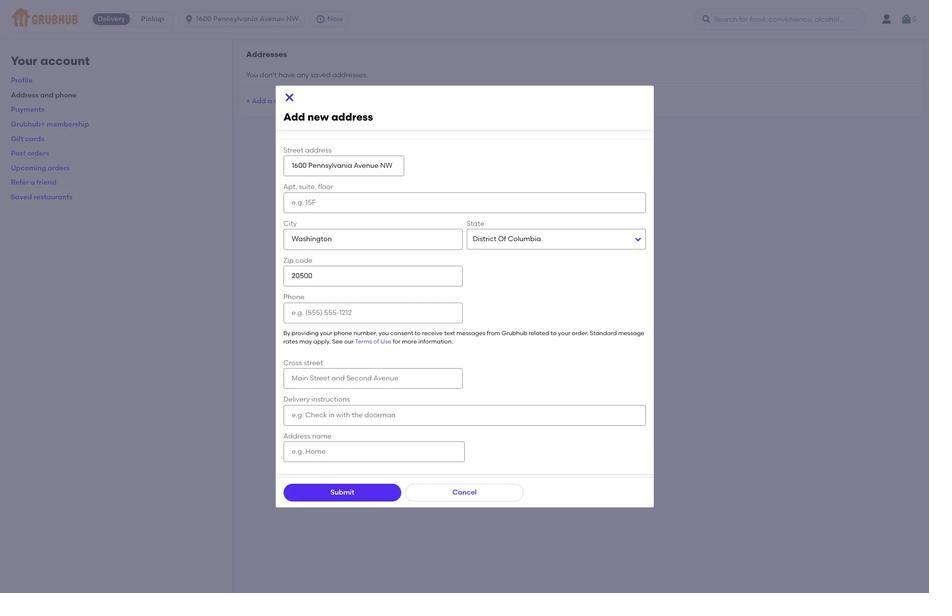 Task type: locate. For each thing, give the bounding box(es) containing it.
1 horizontal spatial svg image
[[901, 13, 913, 25]]

orders up friend
[[48, 164, 69, 172]]

address
[[11, 91, 39, 99], [283, 432, 311, 441]]

to right related
[[551, 330, 557, 337]]

2 vertical spatial address
[[305, 146, 332, 155]]

see
[[332, 338, 343, 345]]

address down "any"
[[290, 97, 317, 105]]

apt,
[[283, 183, 297, 191]]

delivery
[[98, 15, 125, 23], [283, 396, 310, 404]]

1 horizontal spatial phone
[[334, 330, 352, 337]]

main navigation navigation
[[0, 0, 929, 38]]

phone
[[283, 293, 305, 302]]

new up street address on the top left
[[308, 111, 329, 123]]

0 vertical spatial add
[[252, 97, 266, 105]]

phone
[[55, 91, 77, 99], [334, 330, 352, 337]]

use
[[381, 338, 391, 345]]

any
[[297, 71, 309, 79]]

orders up upcoming orders
[[28, 149, 49, 158]]

2 your from the left
[[558, 330, 571, 337]]

upcoming
[[11, 164, 46, 172]]

1 horizontal spatial to
[[551, 330, 557, 337]]

more
[[402, 338, 417, 345]]

your left order.
[[558, 330, 571, 337]]

0 vertical spatial address
[[290, 97, 317, 105]]

0 vertical spatial phone
[[55, 91, 77, 99]]

order.
[[572, 330, 589, 337]]

phone right and
[[55, 91, 77, 99]]

1 vertical spatial delivery
[[283, 396, 310, 404]]

1 vertical spatial a
[[30, 178, 35, 187]]

saved restaurants link
[[11, 193, 73, 201]]

1 vertical spatial address
[[283, 432, 311, 441]]

address down addresses.
[[331, 111, 373, 123]]

1 horizontal spatial delivery
[[283, 396, 310, 404]]

0 horizontal spatial new
[[274, 97, 288, 105]]

0 horizontal spatial a
[[30, 178, 35, 187]]

1 vertical spatial address
[[331, 111, 373, 123]]

0 vertical spatial a
[[268, 97, 272, 105]]

1 to from the left
[[415, 330, 421, 337]]

may
[[299, 338, 312, 345]]

svg image inside now button
[[316, 14, 326, 24]]

address
[[290, 97, 317, 105], [331, 111, 373, 123], [305, 146, 332, 155]]

street address
[[283, 146, 332, 155]]

svg image inside 5 button
[[901, 13, 913, 25]]

0 horizontal spatial add
[[252, 97, 266, 105]]

your up the 'apply.'
[[320, 330, 333, 337]]

pickup
[[141, 15, 164, 23]]

1 horizontal spatial a
[[268, 97, 272, 105]]

5
[[913, 15, 917, 23]]

from
[[487, 330, 500, 337]]

1 horizontal spatial add
[[283, 111, 305, 123]]

address right street
[[305, 146, 332, 155]]

0 horizontal spatial delivery
[[98, 15, 125, 23]]

svg image
[[316, 14, 326, 24], [702, 14, 712, 24], [283, 91, 295, 103]]

a
[[268, 97, 272, 105], [30, 178, 35, 187]]

past
[[11, 149, 26, 158]]

apt, suite, floor
[[283, 183, 333, 191]]

of
[[374, 338, 379, 345]]

svg image
[[901, 13, 913, 25], [184, 14, 194, 24]]

1 horizontal spatial svg image
[[316, 14, 326, 24]]

cancel
[[453, 489, 477, 497]]

0 vertical spatial address
[[11, 91, 39, 99]]

Delivery instructions text field
[[283, 405, 646, 426]]

upcoming orders
[[11, 164, 69, 172]]

0 horizontal spatial svg image
[[184, 14, 194, 24]]

1 horizontal spatial address
[[283, 432, 311, 441]]

address for address and phone
[[11, 91, 39, 99]]

Cross street text field
[[283, 368, 463, 389]]

0 horizontal spatial to
[[415, 330, 421, 337]]

0 horizontal spatial address
[[11, 91, 39, 99]]

2 to from the left
[[551, 330, 557, 337]]

address inside button
[[290, 97, 317, 105]]

your
[[320, 330, 333, 337], [558, 330, 571, 337]]

terms
[[355, 338, 372, 345]]

cards
[[25, 135, 44, 143]]

delivery left instructions
[[283, 396, 310, 404]]

1 vertical spatial phone
[[334, 330, 352, 337]]

City text field
[[283, 229, 463, 250]]

terms of use for more information.
[[355, 338, 453, 345]]

1 vertical spatial new
[[308, 111, 329, 123]]

a right the refer at the top
[[30, 178, 35, 187]]

instructions
[[312, 396, 350, 404]]

information.
[[419, 338, 453, 345]]

address left name on the left bottom of page
[[283, 432, 311, 441]]

zip code
[[283, 256, 313, 265]]

now button
[[309, 11, 353, 27]]

5 button
[[901, 10, 917, 28]]

refer a friend link
[[11, 178, 56, 187]]

+ add a new address button
[[246, 93, 317, 110]]

1 horizontal spatial your
[[558, 330, 571, 337]]

to
[[415, 330, 421, 337], [551, 330, 557, 337]]

have
[[279, 71, 295, 79]]

pickup button
[[132, 11, 173, 27]]

new
[[274, 97, 288, 105], [308, 111, 329, 123]]

0 horizontal spatial your
[[320, 330, 333, 337]]

0 vertical spatial orders
[[28, 149, 49, 158]]

to up more
[[415, 330, 421, 337]]

upcoming orders link
[[11, 164, 69, 172]]

svg image for 5
[[901, 13, 913, 25]]

add down + add a new address button
[[283, 111, 305, 123]]

0 vertical spatial new
[[274, 97, 288, 105]]

new down "have" at the top of page
[[274, 97, 288, 105]]

delivery inside 'delivery' button
[[98, 15, 125, 23]]

saved
[[311, 71, 331, 79]]

0 vertical spatial delivery
[[98, 15, 125, 23]]

street
[[283, 146, 304, 155]]

address and phone
[[11, 91, 77, 99]]

address name
[[283, 432, 332, 441]]

1600
[[196, 15, 212, 23]]

2 horizontal spatial svg image
[[702, 14, 712, 24]]

number,
[[354, 330, 377, 337]]

grubhub+
[[11, 120, 45, 129]]

a right +
[[268, 97, 272, 105]]

address down profile link
[[11, 91, 39, 99]]

add right +
[[252, 97, 266, 105]]

apply.
[[314, 338, 331, 345]]

orders
[[28, 149, 49, 158], [48, 164, 69, 172]]

svg image inside '1600 pennsylvania avenue nw' button
[[184, 14, 194, 24]]

1 vertical spatial orders
[[48, 164, 69, 172]]

add
[[252, 97, 266, 105], [283, 111, 305, 123]]

delivery left pickup
[[98, 15, 125, 23]]

restaurants
[[34, 193, 73, 201]]

gift cards link
[[11, 135, 44, 143]]

message
[[619, 330, 645, 337]]

phone up see
[[334, 330, 352, 337]]

address for address name
[[283, 432, 311, 441]]

profile link
[[11, 76, 33, 85]]



Task type: vqa. For each thing, say whether or not it's contained in the screenshot.
first Salad from the right
no



Task type: describe. For each thing, give the bounding box(es) containing it.
Address name text field
[[283, 442, 465, 463]]

1 your from the left
[[320, 330, 333, 337]]

membership
[[47, 120, 89, 129]]

profile
[[11, 76, 33, 85]]

cross street
[[283, 359, 323, 367]]

addresses.
[[332, 71, 368, 79]]

orders for upcoming orders
[[48, 164, 69, 172]]

delivery instructions
[[283, 396, 350, 404]]

suite,
[[299, 183, 317, 191]]

refer
[[11, 178, 29, 187]]

state
[[467, 220, 485, 228]]

for
[[393, 338, 401, 345]]

avenue
[[260, 15, 285, 23]]

delivery for delivery instructions
[[283, 396, 310, 404]]

floor
[[318, 183, 333, 191]]

1600 pennsylvania avenue nw
[[196, 15, 299, 23]]

+
[[246, 97, 250, 105]]

receive
[[422, 330, 443, 337]]

payments
[[11, 106, 44, 114]]

you
[[379, 330, 389, 337]]

don't
[[260, 71, 277, 79]]

Zip code telephone field
[[283, 266, 463, 287]]

addresses
[[246, 50, 287, 59]]

Phone telephone field
[[283, 303, 463, 324]]

grubhub+ membership link
[[11, 120, 89, 129]]

add new address
[[283, 111, 373, 123]]

zip
[[283, 256, 294, 265]]

pennsylvania
[[213, 15, 258, 23]]

providing
[[292, 330, 319, 337]]

account
[[40, 54, 90, 68]]

Street address text field
[[283, 156, 404, 177]]

friend
[[37, 178, 56, 187]]

phone inside by providing your phone number, you consent to receive text messages from grubhub related to your order. standard message rates may apply. see our
[[334, 330, 352, 337]]

text
[[444, 330, 455, 337]]

1600 pennsylvania avenue nw button
[[178, 11, 309, 27]]

and
[[40, 91, 53, 99]]

name
[[312, 432, 332, 441]]

0 horizontal spatial svg image
[[283, 91, 295, 103]]

submit button
[[283, 484, 402, 502]]

payments link
[[11, 106, 44, 114]]

refer a friend
[[11, 178, 56, 187]]

delivery button
[[91, 11, 132, 27]]

related
[[529, 330, 550, 337]]

your
[[11, 54, 37, 68]]

past orders
[[11, 149, 49, 158]]

standard
[[590, 330, 617, 337]]

city
[[283, 220, 297, 228]]

saved
[[11, 193, 32, 201]]

delivery for delivery
[[98, 15, 125, 23]]

messages
[[457, 330, 486, 337]]

terms of use link
[[355, 338, 391, 345]]

our
[[344, 338, 354, 345]]

rates
[[283, 338, 298, 345]]

orders for past orders
[[28, 149, 49, 158]]

by providing your phone number, you consent to receive text messages from grubhub related to your order. standard message rates may apply. see our
[[283, 330, 645, 345]]

cancel button
[[406, 484, 524, 502]]

+ add a new address
[[246, 97, 317, 105]]

gift
[[11, 135, 23, 143]]

code
[[295, 256, 313, 265]]

your account
[[11, 54, 90, 68]]

add inside button
[[252, 97, 266, 105]]

consent
[[390, 330, 413, 337]]

you
[[246, 71, 258, 79]]

street
[[304, 359, 323, 367]]

nw
[[286, 15, 299, 23]]

cross
[[283, 359, 302, 367]]

a inside button
[[268, 97, 272, 105]]

Apt, suite, floor text field
[[283, 192, 646, 213]]

by
[[283, 330, 290, 337]]

new inside button
[[274, 97, 288, 105]]

saved restaurants
[[11, 193, 73, 201]]

submit
[[331, 489, 355, 497]]

0 horizontal spatial phone
[[55, 91, 77, 99]]

grubhub+ membership
[[11, 120, 89, 129]]

now
[[327, 15, 343, 23]]

gift cards
[[11, 135, 44, 143]]

grubhub
[[502, 330, 527, 337]]

past orders link
[[11, 149, 49, 158]]

svg image for 1600 pennsylvania avenue nw
[[184, 14, 194, 24]]

address and phone link
[[11, 91, 77, 99]]

you don't have any saved addresses.
[[246, 71, 368, 79]]

1 vertical spatial add
[[283, 111, 305, 123]]

1 horizontal spatial new
[[308, 111, 329, 123]]



